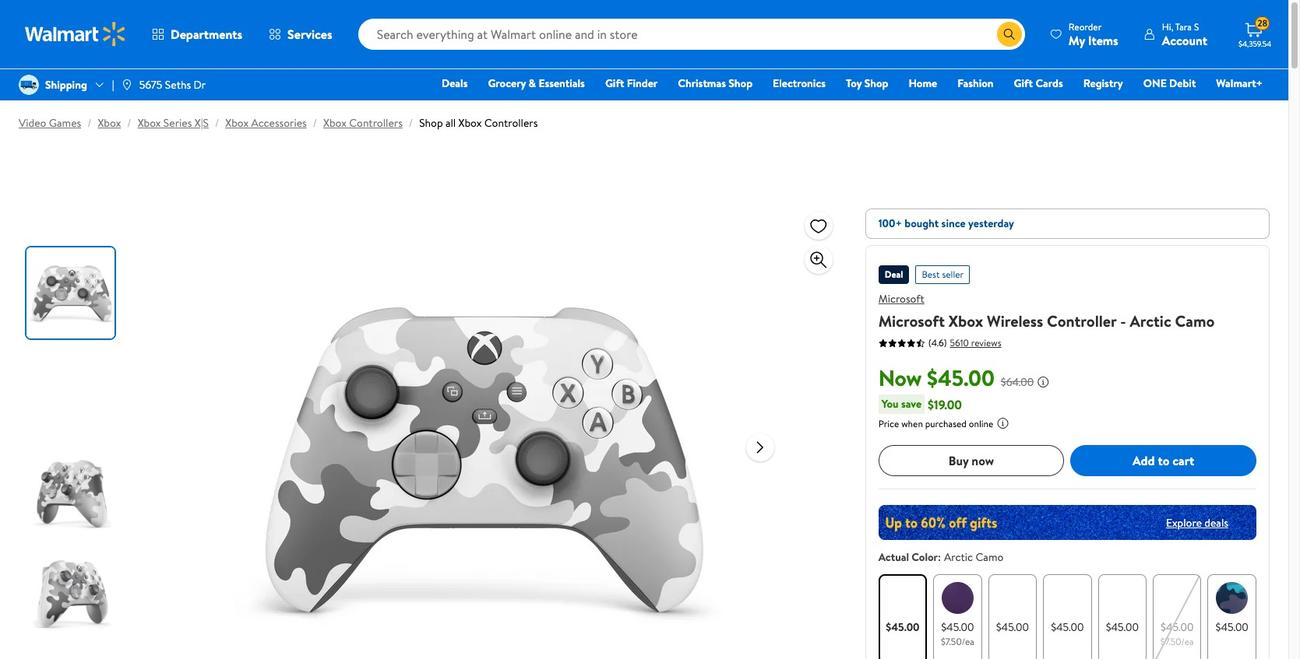 Task type: vqa. For each thing, say whether or not it's contained in the screenshot.
$7.50/ea
yes



Task type: describe. For each thing, give the bounding box(es) containing it.
1 vertical spatial camo
[[976, 550, 1004, 566]]

(4.6)
[[928, 337, 947, 350]]

services
[[288, 26, 332, 43]]

4 $45.00 button from the left
[[1098, 575, 1147, 660]]

1 microsoft from the top
[[879, 291, 925, 307]]

purchased
[[925, 418, 967, 431]]

&
[[529, 76, 536, 91]]

actual color list
[[875, 572, 1260, 660]]

bought
[[905, 216, 939, 231]]

5675 seths dr
[[139, 77, 206, 93]]

$4,359.54
[[1239, 38, 1272, 49]]

walmart+ link
[[1209, 75, 1270, 92]]

gift for gift cards
[[1014, 76, 1033, 91]]

$64.00
[[1001, 375, 1034, 390]]

cards
[[1036, 76, 1063, 91]]

when
[[902, 418, 923, 431]]

gift cards link
[[1007, 75, 1070, 92]]

now
[[972, 453, 994, 470]]

departments
[[171, 26, 242, 43]]

home
[[909, 76, 937, 91]]

video
[[19, 115, 46, 131]]

shop all xbox controllers link
[[419, 115, 538, 131]]

accessories
[[251, 115, 307, 131]]

departments button
[[139, 16, 256, 53]]

xbox series x|s link
[[138, 115, 209, 131]]

essentials
[[539, 76, 585, 91]]

tara
[[1176, 20, 1192, 33]]

actual
[[879, 550, 909, 566]]

deals
[[1205, 515, 1229, 531]]

debit
[[1170, 76, 1196, 91]]

christmas
[[678, 76, 726, 91]]

0 horizontal spatial shop
[[419, 115, 443, 131]]

electronics link
[[766, 75, 833, 92]]

seths
[[165, 77, 191, 93]]

2 $45.00 button from the left
[[988, 575, 1037, 660]]

28
[[1258, 17, 1268, 30]]

grocery & essentials
[[488, 76, 585, 91]]

all
[[446, 115, 456, 131]]

grocery
[[488, 76, 526, 91]]

shop for toy shop
[[865, 76, 889, 91]]

xbox controllers link
[[323, 115, 403, 131]]

$19.00
[[928, 396, 962, 413]]

reorder my items
[[1069, 20, 1119, 49]]

2 $45.00 $7.50/ea from the left
[[1161, 620, 1194, 649]]

add
[[1133, 453, 1155, 470]]

services button
[[256, 16, 346, 53]]

registry
[[1084, 76, 1123, 91]]

to
[[1158, 453, 1170, 470]]

now
[[879, 363, 922, 393]]

xbox inside microsoft microsoft xbox wireless controller - arctic camo
[[949, 311, 983, 332]]

xbox right all
[[459, 115, 482, 131]]

reviews
[[971, 336, 1002, 349]]

0 horizontal spatial arctic
[[944, 550, 973, 566]]

deal
[[885, 268, 903, 281]]

my
[[1069, 32, 1085, 49]]

items
[[1088, 32, 1119, 49]]

microsoft microsoft xbox wireless controller - arctic camo
[[879, 291, 1215, 332]]

buy now
[[949, 453, 994, 470]]

shop for christmas shop
[[729, 76, 753, 91]]

toy shop
[[846, 76, 889, 91]]

price
[[879, 418, 899, 431]]

Walmart Site-Wide search field
[[358, 19, 1025, 50]]

finder
[[627, 76, 658, 91]]

microsoft link
[[879, 291, 925, 307]]

search icon image
[[1003, 28, 1016, 41]]

best
[[922, 268, 940, 281]]

video games / xbox / xbox series x|s / xbox accessories / xbox controllers / shop all xbox controllers
[[19, 115, 538, 131]]

registry link
[[1077, 75, 1130, 92]]

5675
[[139, 77, 162, 93]]

1 $7.50/ea from the left
[[941, 636, 975, 649]]

hi,
[[1162, 20, 1174, 33]]

one
[[1144, 76, 1167, 91]]

best seller
[[922, 268, 964, 281]]

2 / from the left
[[127, 115, 131, 131]]

5610
[[950, 336, 969, 349]]

toy
[[846, 76, 862, 91]]

gift finder
[[605, 76, 658, 91]]

one debit link
[[1137, 75, 1203, 92]]

buy now button
[[879, 446, 1065, 477]]

since
[[942, 216, 966, 231]]

1 / from the left
[[87, 115, 92, 131]]

walmart image
[[25, 22, 126, 47]]

4 / from the left
[[313, 115, 317, 131]]

gift cards
[[1014, 76, 1063, 91]]

online
[[969, 418, 994, 431]]

3 $45.00 button from the left
[[1043, 575, 1092, 660]]



Task type: locate. For each thing, give the bounding box(es) containing it.
arctic right : at right bottom
[[944, 550, 973, 566]]

add to cart
[[1133, 453, 1195, 470]]

0 vertical spatial microsoft
[[879, 291, 925, 307]]

$45.00
[[927, 363, 995, 393], [886, 620, 920, 636], [941, 620, 974, 636], [996, 620, 1029, 636], [1051, 620, 1084, 636], [1106, 620, 1139, 636], [1161, 620, 1194, 636], [1216, 620, 1249, 636]]

dr
[[194, 77, 206, 93]]

2 microsoft from the top
[[879, 311, 945, 332]]

add to cart button
[[1071, 446, 1257, 477]]

buy
[[949, 453, 969, 470]]

2 controllers from the left
[[484, 115, 538, 131]]

camo
[[1175, 311, 1215, 332], [976, 550, 1004, 566]]

/ left all
[[409, 115, 413, 131]]

electronics
[[773, 76, 826, 91]]

yesterday
[[968, 216, 1014, 231]]

0 vertical spatial camo
[[1175, 311, 1215, 332]]

account
[[1162, 32, 1208, 49]]

0 vertical spatial arctic
[[1130, 311, 1172, 332]]

next media item image
[[751, 438, 770, 457]]

$45.00 button
[[879, 575, 927, 660], [988, 575, 1037, 660], [1043, 575, 1092, 660], [1098, 575, 1147, 660], [1208, 575, 1257, 660]]

wireless
[[987, 311, 1043, 332]]

arctic right -
[[1130, 311, 1172, 332]]

now $45.00
[[879, 363, 995, 393]]

add to favorites list, microsoft xbox wireless controller - arctic camo image
[[809, 216, 828, 236]]

microsoft xbox wireless controller - arctic camo - image 4 of 6 image
[[27, 549, 118, 640]]

camo inside microsoft microsoft xbox wireless controller - arctic camo
[[1175, 311, 1215, 332]]

microsoft down microsoft link
[[879, 311, 945, 332]]

microsoft xbox wireless controller - arctic camo image
[[235, 209, 734, 660]]

-
[[1121, 311, 1126, 332]]

xbox left series
[[138, 115, 161, 131]]

price when purchased online
[[879, 418, 994, 431]]

1 gift from the left
[[605, 76, 624, 91]]

legal information image
[[997, 418, 1009, 430]]

video games link
[[19, 115, 81, 131]]

gift
[[605, 76, 624, 91], [1014, 76, 1033, 91]]

5610 reviews link
[[947, 336, 1002, 349]]

 image
[[19, 75, 39, 95]]

gift left finder
[[605, 76, 624, 91]]

s
[[1194, 20, 1199, 33]]

gift left cards
[[1014, 76, 1033, 91]]

camo right : at right bottom
[[976, 550, 1004, 566]]

xbox link
[[98, 115, 121, 131]]

2 gift from the left
[[1014, 76, 1033, 91]]

$7.50/ea
[[941, 636, 975, 649], [1161, 636, 1194, 649]]

0 horizontal spatial camo
[[976, 550, 1004, 566]]

explore deals
[[1166, 515, 1229, 531]]

microsoft
[[879, 291, 925, 307], [879, 311, 945, 332]]

0 horizontal spatial gift
[[605, 76, 624, 91]]

|
[[112, 77, 114, 93]]

:
[[938, 550, 941, 566]]

1 horizontal spatial $45.00 $7.50/ea
[[1161, 620, 1194, 649]]

1 vertical spatial microsoft
[[879, 311, 945, 332]]

home link
[[902, 75, 944, 92]]

learn more about strikethrough prices image
[[1037, 376, 1050, 389]]

/ right accessories
[[313, 115, 317, 131]]

x|s
[[195, 115, 209, 131]]

5 / from the left
[[409, 115, 413, 131]]

gift finder link
[[598, 75, 665, 92]]

up to sixty percent off deals. shop now. image
[[879, 506, 1257, 541]]

arctic inside microsoft microsoft xbox wireless controller - arctic camo
[[1130, 311, 1172, 332]]

reorder
[[1069, 20, 1102, 33]]

save
[[901, 397, 922, 412]]

shipping
[[45, 77, 87, 93]]

1 $45.00 button from the left
[[879, 575, 927, 660]]

controllers
[[349, 115, 403, 131], [484, 115, 538, 131]]

shop right toy
[[865, 76, 889, 91]]

deals
[[442, 76, 468, 91]]

games
[[49, 115, 81, 131]]

(4.6) 5610 reviews
[[928, 336, 1002, 350]]

/ right x|s at the left top
[[215, 115, 219, 131]]

0 horizontal spatial $45.00 $7.50/ea
[[941, 620, 975, 649]]

/ left the xbox link
[[87, 115, 92, 131]]

0 horizontal spatial controllers
[[349, 115, 403, 131]]

camo right -
[[1175, 311, 1215, 332]]

hi, tara s account
[[1162, 20, 1208, 49]]

controllers down "grocery"
[[484, 115, 538, 131]]

Search search field
[[358, 19, 1025, 50]]

2 $7.50/ea from the left
[[1161, 636, 1194, 649]]

microsoft xbox wireless controller - arctic camo - image 2 of 6 image
[[27, 348, 118, 439]]

toy shop link
[[839, 75, 896, 92]]

2 horizontal spatial shop
[[865, 76, 889, 91]]

actual color : arctic camo
[[879, 550, 1004, 566]]

xbox right accessories
[[323, 115, 347, 131]]

grocery & essentials link
[[481, 75, 592, 92]]

microsoft xbox wireless controller - arctic camo - image 1 of 6 image
[[27, 248, 118, 339]]

1 horizontal spatial camo
[[1175, 311, 1215, 332]]

gift for gift finder
[[605, 76, 624, 91]]

zoom image modal image
[[809, 251, 828, 270]]

xbox accessories link
[[225, 115, 307, 131]]

color
[[912, 550, 938, 566]]

walmart+
[[1216, 76, 1263, 91]]

xbox
[[98, 115, 121, 131], [138, 115, 161, 131], [225, 115, 249, 131], [323, 115, 347, 131], [459, 115, 482, 131], [949, 311, 983, 332]]

 image
[[120, 79, 133, 91]]

xbox down | in the left top of the page
[[98, 115, 121, 131]]

1 horizontal spatial shop
[[729, 76, 753, 91]]

microsoft xbox wireless controller - arctic camo - image 3 of 6 image
[[27, 449, 118, 540]]

shop inside "link"
[[729, 76, 753, 91]]

controller
[[1047, 311, 1117, 332]]

shop right christmas
[[729, 76, 753, 91]]

controllers left all
[[349, 115, 403, 131]]

1 horizontal spatial arctic
[[1130, 311, 1172, 332]]

5 $45.00 button from the left
[[1208, 575, 1257, 660]]

cart
[[1173, 453, 1195, 470]]

shop left all
[[419, 115, 443, 131]]

100+ bought since yesterday
[[879, 216, 1014, 231]]

1 $45.00 $7.50/ea from the left
[[941, 620, 975, 649]]

/ right the xbox link
[[127, 115, 131, 131]]

one debit
[[1144, 76, 1196, 91]]

1 horizontal spatial gift
[[1014, 76, 1033, 91]]

xbox right x|s at the left top
[[225, 115, 249, 131]]

you
[[882, 397, 899, 412]]

100+
[[879, 216, 902, 231]]

0 horizontal spatial $7.50/ea
[[941, 636, 975, 649]]

fashion link
[[951, 75, 1001, 92]]

seller
[[942, 268, 964, 281]]

1 vertical spatial arctic
[[944, 550, 973, 566]]

explore
[[1166, 515, 1202, 531]]

christmas shop link
[[671, 75, 760, 92]]

microsoft down "deal"
[[879, 291, 925, 307]]

1 horizontal spatial $7.50/ea
[[1161, 636, 1194, 649]]

3 / from the left
[[215, 115, 219, 131]]

series
[[164, 115, 192, 131]]

arctic
[[1130, 311, 1172, 332], [944, 550, 973, 566]]

christmas shop
[[678, 76, 753, 91]]

1 horizontal spatial controllers
[[484, 115, 538, 131]]

you save $19.00
[[882, 396, 962, 413]]

1 controllers from the left
[[349, 115, 403, 131]]

xbox up "(4.6) 5610 reviews"
[[949, 311, 983, 332]]



